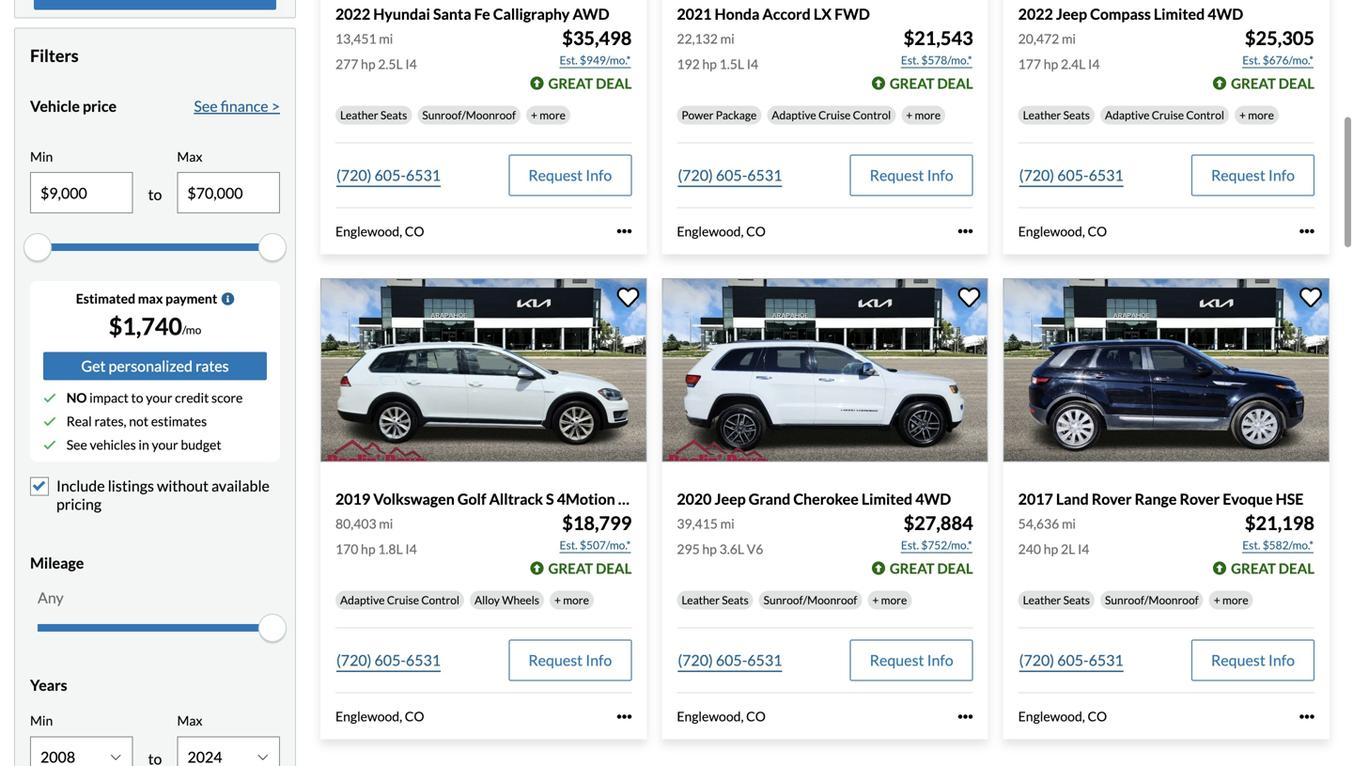 Task type: describe. For each thing, give the bounding box(es) containing it.
Min text field
[[31, 173, 132, 213]]

request info for $18,799
[[529, 651, 612, 670]]

mi for $21,543
[[721, 31, 735, 47]]

2.5l
[[378, 56, 403, 72]]

wheels
[[502, 593, 540, 607]]

englewood, co for $25,305
[[1019, 223, 1108, 239]]

power package
[[682, 108, 757, 122]]

not
[[129, 413, 149, 429]]

hp for $35,498
[[361, 56, 376, 72]]

cherokee
[[794, 490, 859, 508]]

deal for $25,305
[[1279, 75, 1315, 92]]

see finance >
[[194, 97, 280, 115]]

2 rover from the left
[[1180, 490, 1220, 508]]

+ more for $35,498
[[531, 108, 566, 122]]

$18,799
[[562, 512, 632, 535]]

more for $25,305
[[1249, 108, 1275, 122]]

include listings without available pricing
[[56, 477, 270, 513]]

80,403
[[336, 516, 377, 532]]

get personalized rates button
[[43, 352, 267, 381]]

$27,884
[[904, 512, 974, 535]]

$27,884 est. $752/mo.*
[[902, 512, 974, 552]]

39,415
[[677, 516, 718, 532]]

1.8l
[[378, 541, 403, 557]]

54,636 mi 240 hp 2l i4
[[1019, 516, 1090, 557]]

(720) 605-6531 for $25,305
[[1020, 166, 1124, 184]]

+ for $35,498
[[531, 108, 538, 122]]

240
[[1019, 541, 1042, 557]]

$676/mo.*
[[1263, 53, 1314, 67]]

(720) 605-6531 button for $27,884
[[677, 640, 784, 681]]

est. $578/mo.* button
[[901, 51, 974, 70]]

golf
[[458, 490, 487, 508]]

info for $18,799
[[586, 651, 612, 670]]

(720) 605-6531 button for $21,198
[[1019, 640, 1125, 681]]

englewood, for $21,198
[[1019, 709, 1086, 725]]

$25,305 est. $676/mo.*
[[1243, 27, 1315, 67]]

hp for $21,543
[[703, 56, 717, 72]]

see for see finance >
[[194, 97, 218, 115]]

est. $949/mo.* button
[[559, 51, 632, 70]]

include
[[56, 477, 105, 495]]

see finance > link
[[194, 95, 280, 117]]

payment
[[166, 291, 217, 307]]

$25,305
[[1246, 27, 1315, 49]]

your for credit
[[146, 390, 172, 406]]

2020 jeep grand cherokee limited 4wd
[[677, 490, 952, 508]]

$21,543 est. $578/mo.*
[[902, 27, 974, 67]]

2l
[[1061, 541, 1076, 557]]

great for $27,884
[[890, 560, 935, 577]]

alloy wheels
[[475, 593, 540, 607]]

3.6l
[[720, 541, 745, 557]]

$949/mo.*
[[580, 53, 631, 67]]

vehicle
[[30, 97, 80, 115]]

grand
[[749, 490, 791, 508]]

20,472 mi 177 hp 2.4l i4
[[1019, 31, 1100, 72]]

see for see vehicles in your budget
[[66, 437, 87, 453]]

hse
[[1276, 490, 1304, 508]]

in
[[139, 437, 149, 453]]

est. for $27,884
[[902, 538, 920, 552]]

see vehicles in your budget
[[66, 437, 221, 453]]

(720) 605-6531 button for $21,543
[[677, 155, 784, 196]]

hp for $25,305
[[1044, 56, 1059, 72]]

score
[[212, 390, 243, 406]]

request for $21,198
[[1212, 651, 1266, 670]]

request for $18,799
[[529, 651, 583, 670]]

cruise for $25,305
[[1152, 108, 1185, 122]]

package
[[716, 108, 757, 122]]

4motion
[[557, 490, 616, 508]]

hyundai
[[373, 4, 430, 23]]

295
[[677, 541, 700, 557]]

est. for $21,198
[[1243, 538, 1261, 552]]

(720) 605-6531 for $27,884
[[678, 651, 783, 670]]

192
[[677, 56, 700, 72]]

finance
[[221, 97, 269, 115]]

2022 for $35,498
[[336, 4, 371, 23]]

request info button for $27,884
[[851, 640, 974, 681]]

request info for $21,543
[[870, 166, 954, 184]]

6531 for $21,543
[[748, 166, 783, 184]]

vehicle price
[[30, 97, 117, 115]]

estimated max payment
[[76, 291, 217, 307]]

no impact to your credit score
[[66, 390, 243, 406]]

/mo
[[182, 323, 201, 337]]

(720) for $18,799
[[337, 651, 372, 670]]

13,451
[[336, 31, 377, 47]]

$21,198
[[1246, 512, 1315, 535]]

leather seats for $27,884
[[682, 593, 749, 607]]

fwd
[[835, 4, 870, 23]]

1.5l
[[720, 56, 745, 72]]

22,132 mi 192 hp 1.5l i4
[[677, 31, 759, 72]]

lx
[[814, 4, 832, 23]]

1 max from the top
[[177, 148, 203, 164]]

black 2017 land rover range rover evoque hse suv / crossover all-wheel drive automatic image
[[1004, 278, 1330, 462]]

deal for $21,198
[[1279, 560, 1315, 577]]

6531 for $35,498
[[406, 166, 441, 184]]

request info for $21,198
[[1212, 651, 1296, 670]]

+ more for $21,198
[[1214, 593, 1249, 607]]

more for $21,198
[[1223, 593, 1249, 607]]

$18,799 est. $507/mo.*
[[560, 512, 632, 552]]

seats for $35,498
[[381, 108, 407, 122]]

seats for $27,884
[[722, 593, 749, 607]]

power
[[682, 108, 714, 122]]

englewood, co for $35,498
[[336, 223, 425, 239]]

605- for $21,543
[[716, 166, 748, 184]]

2022 hyundai santa fe calligraphy awd
[[336, 4, 610, 23]]

great deal for $21,543
[[890, 75, 974, 92]]

54,636
[[1019, 516, 1060, 532]]

+ for $25,305
[[1240, 108, 1247, 122]]

(720) 605-6531 button for $18,799
[[336, 640, 442, 681]]

control for $25,305
[[1187, 108, 1225, 122]]

calligraphy
[[493, 4, 570, 23]]

englewood, for $21,543
[[677, 223, 744, 239]]

0 horizontal spatial adaptive cruise control
[[340, 593, 460, 607]]

+ for $21,198
[[1214, 593, 1221, 607]]

v6
[[747, 541, 764, 557]]

6531 for $21,198
[[1089, 651, 1124, 670]]

605- for $35,498
[[375, 166, 406, 184]]

s
[[546, 490, 554, 508]]

alloy
[[475, 593, 500, 607]]

accord
[[763, 4, 811, 23]]

6531 for $25,305
[[1089, 166, 1124, 184]]

$21,198 est. $582/mo.*
[[1243, 512, 1315, 552]]

great deal for $18,799
[[549, 560, 632, 577]]

great deal for $25,305
[[1232, 75, 1315, 92]]

est. for $35,498
[[560, 53, 578, 67]]

277
[[336, 56, 359, 72]]

2019
[[336, 490, 371, 508]]

mi for $27,884
[[721, 516, 735, 532]]

request for $27,884
[[870, 651, 925, 670]]

englewood, for $25,305
[[1019, 223, 1086, 239]]

i4 for $21,198
[[1078, 541, 1090, 557]]

range
[[1135, 490, 1177, 508]]

2 min from the top
[[30, 713, 53, 729]]

max
[[138, 291, 163, 307]]

check image
[[43, 415, 56, 428]]

adaptive cruise control for $21,543
[[772, 108, 892, 122]]

available
[[212, 477, 270, 495]]

leather for $35,498
[[340, 108, 379, 122]]

rates
[[196, 357, 229, 375]]

2020
[[677, 490, 712, 508]]

est. for $18,799
[[560, 538, 578, 552]]

englewood, for $27,884
[[677, 709, 744, 725]]

1 check image from the top
[[43, 392, 56, 405]]

get
[[81, 357, 106, 375]]

(720) for $21,543
[[678, 166, 713, 184]]

1 horizontal spatial to
[[148, 185, 162, 204]]

santa
[[433, 4, 472, 23]]

great for $35,498
[[549, 75, 593, 92]]

great deal for $35,498
[[549, 75, 632, 92]]

great deal for $27,884
[[890, 560, 974, 577]]

>
[[271, 97, 280, 115]]

est. $507/mo.* button
[[559, 536, 632, 555]]

hp for $21,198
[[1044, 541, 1059, 557]]

request info button for $21,543
[[851, 155, 974, 196]]

seats for $21,198
[[1064, 593, 1091, 607]]



Task type: vqa. For each thing, say whether or not it's contained in the screenshot.


Task type: locate. For each thing, give the bounding box(es) containing it.
$35,498 est. $949/mo.*
[[560, 27, 632, 67]]

deal down '$752/mo.*'
[[938, 560, 974, 577]]

ellipsis h image for $18,799
[[617, 709, 632, 724]]

1 horizontal spatial 4wd
[[1208, 4, 1244, 23]]

awd up $35,498
[[573, 4, 610, 23]]

to
[[148, 185, 162, 204], [131, 390, 143, 406]]

info for $25,305
[[1269, 166, 1296, 184]]

i4 right 2l
[[1078, 541, 1090, 557]]

est. down $21,198
[[1243, 538, 1261, 552]]

+ for $27,884
[[873, 593, 879, 607]]

0 horizontal spatial control
[[422, 593, 460, 607]]

1 horizontal spatial see
[[194, 97, 218, 115]]

1 rover from the left
[[1092, 490, 1132, 508]]

more right wheels
[[563, 593, 589, 607]]

leather seats
[[340, 108, 407, 122], [1024, 108, 1091, 122], [682, 593, 749, 607], [1024, 593, 1091, 607]]

4wd
[[1208, 4, 1244, 23], [916, 490, 952, 508]]

max down years dropdown button
[[177, 713, 203, 729]]

check image down check icon
[[43, 439, 56, 452]]

request info for $35,498
[[529, 166, 612, 184]]

mi inside 39,415 mi 295 hp 3.6l v6
[[721, 516, 735, 532]]

2 2022 from the left
[[1019, 4, 1054, 23]]

2 horizontal spatial cruise
[[1152, 108, 1185, 122]]

englewood,
[[336, 223, 402, 239], [677, 223, 744, 239], [1019, 223, 1086, 239], [336, 709, 402, 725], [677, 709, 744, 725], [1019, 709, 1086, 725]]

request info button for $18,799
[[509, 640, 632, 681]]

mileage button
[[30, 540, 280, 587]]

hp left 2l
[[1044, 541, 1059, 557]]

great deal down est. $582/mo.* button
[[1232, 560, 1315, 577]]

1 vertical spatial 4wd
[[916, 490, 952, 508]]

(720) 605-6531 button
[[336, 155, 442, 196], [677, 155, 784, 196], [1019, 155, 1125, 196], [336, 640, 442, 681], [677, 640, 784, 681], [1019, 640, 1125, 681]]

i4 inside 13,451 mi 277 hp 2.5l i4
[[406, 56, 417, 72]]

(720) 605-6531 for $18,799
[[337, 651, 441, 670]]

great deal down est. $752/mo.* button
[[890, 560, 974, 577]]

605- for $25,305
[[1058, 166, 1089, 184]]

hp for $18,799
[[361, 541, 376, 557]]

1 vertical spatial check image
[[43, 439, 56, 452]]

mi up 1.5l
[[721, 31, 735, 47]]

+ more down est. $582/mo.* button
[[1214, 593, 1249, 607]]

i4 right 1.5l
[[747, 56, 759, 72]]

mileage
[[30, 554, 84, 572]]

i4 right 2.4l
[[1089, 56, 1100, 72]]

hp right 177
[[1044, 56, 1059, 72]]

est. $582/mo.* button
[[1242, 536, 1315, 555]]

est. inside $35,498 est. $949/mo.*
[[560, 53, 578, 67]]

control
[[853, 108, 892, 122], [1187, 108, 1225, 122], [422, 593, 460, 607]]

est. for $21,543
[[902, 53, 920, 67]]

request info button for $21,198
[[1192, 640, 1315, 681]]

ellipsis h image
[[617, 224, 632, 239], [959, 224, 974, 239], [959, 709, 974, 724], [1300, 709, 1315, 724]]

sunroof/moonroof for $27,884
[[764, 593, 858, 607]]

i4 inside 80,403 mi 170 hp 1.8l i4
[[406, 541, 417, 557]]

request for $35,498
[[529, 166, 583, 184]]

check image
[[43, 392, 56, 405], [43, 439, 56, 452]]

deal
[[596, 75, 632, 92], [938, 75, 974, 92], [1279, 75, 1315, 92], [596, 560, 632, 577], [938, 560, 974, 577], [1279, 560, 1315, 577]]

mi up 1.8l
[[379, 516, 393, 532]]

your for budget
[[152, 437, 178, 453]]

leather seats down 3.6l
[[682, 593, 749, 607]]

your
[[146, 390, 172, 406], [152, 437, 178, 453]]

personalized
[[109, 357, 193, 375]]

great down 'est. $578/mo.*' button
[[890, 75, 935, 92]]

+ more
[[531, 108, 566, 122], [907, 108, 941, 122], [1240, 108, 1275, 122], [555, 593, 589, 607], [873, 593, 908, 607], [1214, 593, 1249, 607]]

+ more for $27,884
[[873, 593, 908, 607]]

0 horizontal spatial to
[[131, 390, 143, 406]]

leather seats down 2.5l
[[340, 108, 407, 122]]

deal down $578/mo.*
[[938, 75, 974, 92]]

hp inside 22,132 mi 192 hp 1.5l i4
[[703, 56, 717, 72]]

great deal down est. $949/mo.* button
[[549, 75, 632, 92]]

rover right the range
[[1180, 490, 1220, 508]]

great down est. $752/mo.* button
[[890, 560, 935, 577]]

max up max text box
[[177, 148, 203, 164]]

13,451 mi 277 hp 2.5l i4
[[336, 31, 417, 72]]

without
[[157, 477, 209, 495]]

ellipsis h image
[[1300, 224, 1315, 239], [617, 709, 632, 724]]

(720) for $27,884
[[678, 651, 713, 670]]

real
[[66, 413, 92, 429]]

est. down $27,884
[[902, 538, 920, 552]]

0 horizontal spatial 2022
[[336, 4, 371, 23]]

listings
[[108, 477, 154, 495]]

englewood, for $18,799
[[336, 709, 402, 725]]

min down years
[[30, 713, 53, 729]]

honda
[[715, 4, 760, 23]]

pricing
[[56, 495, 102, 513]]

1 horizontal spatial 2022
[[1019, 4, 1054, 23]]

est. $752/mo.* button
[[901, 536, 974, 555]]

4wd up $25,305 est. $676/mo.*
[[1208, 4, 1244, 23]]

2 check image from the top
[[43, 439, 56, 452]]

co for $35,498
[[405, 223, 425, 239]]

est. inside $25,305 est. $676/mo.*
[[1243, 53, 1261, 67]]

great down est. $582/mo.* button
[[1232, 560, 1277, 577]]

request for $21,543
[[870, 166, 925, 184]]

seats down 3.6l
[[722, 593, 749, 607]]

leather seats for $35,498
[[340, 108, 407, 122]]

hp inside 39,415 mi 295 hp 3.6l v6
[[703, 541, 717, 557]]

adaptive for $21,543
[[772, 108, 817, 122]]

fe
[[474, 4, 490, 23]]

2 horizontal spatial sunroof/moonroof
[[1106, 593, 1199, 607]]

hp right 192
[[703, 56, 717, 72]]

compass
[[1091, 4, 1152, 23]]

1 vertical spatial min
[[30, 713, 53, 729]]

leather down 277
[[340, 108, 379, 122]]

+ more down est. $676/mo.* button
[[1240, 108, 1275, 122]]

0 vertical spatial jeep
[[1057, 4, 1088, 23]]

adaptive for $25,305
[[1106, 108, 1150, 122]]

leather seats down 2.4l
[[1024, 108, 1091, 122]]

deal down $949/mo.*
[[596, 75, 632, 92]]

1 horizontal spatial awd
[[618, 490, 655, 508]]

0 vertical spatial min
[[30, 148, 53, 164]]

1 vertical spatial see
[[66, 437, 87, 453]]

filters
[[30, 45, 79, 66]]

info for $27,884
[[928, 651, 954, 670]]

limited right compass
[[1154, 4, 1206, 23]]

2 horizontal spatial adaptive
[[1106, 108, 1150, 122]]

mi up 2.5l
[[379, 31, 393, 47]]

(720) 605-6531 button for $35,498
[[336, 155, 442, 196]]

1 vertical spatial jeep
[[715, 490, 746, 508]]

0 horizontal spatial see
[[66, 437, 87, 453]]

1 2022 from the left
[[336, 4, 371, 23]]

deal for $27,884
[[938, 560, 974, 577]]

mi up 3.6l
[[721, 516, 735, 532]]

0 vertical spatial to
[[148, 185, 162, 204]]

great for $21,543
[[890, 75, 935, 92]]

check image up check icon
[[43, 392, 56, 405]]

alltrack
[[489, 490, 543, 508]]

i4 inside 54,636 mi 240 hp 2l i4
[[1078, 541, 1090, 557]]

(720) 605-6531 for $21,543
[[678, 166, 783, 184]]

more down 'est. $578/mo.*' button
[[915, 108, 941, 122]]

seats down 2l
[[1064, 593, 1091, 607]]

0 vertical spatial max
[[177, 148, 203, 164]]

rover right "land"
[[1092, 490, 1132, 508]]

mi inside 13,451 mi 277 hp 2.5l i4
[[379, 31, 393, 47]]

ellipsis h image for $25,305
[[1300, 224, 1315, 239]]

2 horizontal spatial adaptive cruise control
[[1106, 108, 1225, 122]]

englewood, co for $27,884
[[677, 709, 766, 725]]

hp right the 170
[[361, 541, 376, 557]]

awd up $18,799
[[618, 490, 655, 508]]

see inside see finance > link
[[194, 97, 218, 115]]

0 horizontal spatial ellipsis h image
[[617, 709, 632, 724]]

any
[[38, 589, 64, 607]]

est.
[[560, 53, 578, 67], [902, 53, 920, 67], [1243, 53, 1261, 67], [560, 538, 578, 552], [902, 538, 920, 552], [1243, 538, 1261, 552]]

est. down $18,799
[[560, 538, 578, 552]]

info circle image
[[221, 292, 234, 306]]

i4 right 2.5l
[[406, 56, 417, 72]]

request info button for $25,305
[[1192, 155, 1315, 196]]

+
[[531, 108, 538, 122], [907, 108, 913, 122], [1240, 108, 1247, 122], [555, 593, 561, 607], [873, 593, 879, 607], [1214, 593, 1221, 607]]

1 horizontal spatial cruise
[[819, 108, 851, 122]]

co for $21,198
[[1088, 709, 1108, 725]]

deal down $676/mo.*
[[1279, 75, 1315, 92]]

+ more for $21,543
[[907, 108, 941, 122]]

0 horizontal spatial cruise
[[387, 593, 419, 607]]

bright white clearcoat 2020 jeep grand cherokee limited 4wd suv / crossover four-wheel drive automatic image
[[662, 278, 989, 462]]

leather for $25,305
[[1024, 108, 1062, 122]]

0 vertical spatial ellipsis h image
[[1300, 224, 1315, 239]]

+ more for $18,799
[[555, 593, 589, 607]]

estimated
[[76, 291, 135, 307]]

co for $25,305
[[1088, 223, 1108, 239]]

more down est. $582/mo.* button
[[1223, 593, 1249, 607]]

i4 right 1.8l
[[406, 541, 417, 557]]

hp for $27,884
[[703, 541, 717, 557]]

seats for $25,305
[[1064, 108, 1091, 122]]

i4 for $21,543
[[747, 56, 759, 72]]

hp inside 54,636 mi 240 hp 2l i4
[[1044, 541, 1059, 557]]

vehicles
[[90, 437, 136, 453]]

deal for $35,498
[[596, 75, 632, 92]]

mi down "land"
[[1062, 516, 1077, 532]]

$21,543
[[904, 27, 974, 49]]

2022 up 20,472
[[1019, 4, 1054, 23]]

control for $21,543
[[853, 108, 892, 122]]

605- for $21,198
[[1058, 651, 1089, 670]]

est. down $21,543
[[902, 53, 920, 67]]

hp inside 80,403 mi 170 hp 1.8l i4
[[361, 541, 376, 557]]

hp inside the 20,472 mi 177 hp 2.4l i4
[[1044, 56, 1059, 72]]

1 vertical spatial ellipsis h image
[[617, 709, 632, 724]]

6531 for $18,799
[[406, 651, 441, 670]]

white 2019 volkswagen golf alltrack s 4motion awd wagon all-wheel drive automatic image
[[321, 278, 647, 462]]

est. inside $27,884 est. $752/mo.*
[[902, 538, 920, 552]]

more down est. $949/mo.* button
[[540, 108, 566, 122]]

0 horizontal spatial adaptive
[[340, 593, 385, 607]]

i4 inside the 20,472 mi 177 hp 2.4l i4
[[1089, 56, 1100, 72]]

limited up $27,884
[[862, 490, 913, 508]]

great deal down 'est. $578/mo.*' button
[[890, 75, 974, 92]]

hp right 295
[[703, 541, 717, 557]]

+ more down est. $752/mo.* button
[[873, 593, 908, 607]]

to right min text field
[[148, 185, 162, 204]]

+ for $18,799
[[555, 593, 561, 607]]

22,132
[[677, 31, 718, 47]]

+ more down est. $949/mo.* button
[[531, 108, 566, 122]]

i4 for $25,305
[[1089, 56, 1100, 72]]

adaptive cruise control
[[772, 108, 892, 122], [1106, 108, 1225, 122], [340, 593, 460, 607]]

request info for $27,884
[[870, 651, 954, 670]]

0 vertical spatial check image
[[43, 392, 56, 405]]

your right in
[[152, 437, 178, 453]]

info for $35,498
[[586, 166, 612, 184]]

2022 up the 13,451
[[336, 4, 371, 23]]

min down vehicle
[[30, 148, 53, 164]]

ellipsis h image for $27,884
[[959, 709, 974, 724]]

cruise
[[819, 108, 851, 122], [1152, 108, 1185, 122], [387, 593, 419, 607]]

leather seats for $21,198
[[1024, 593, 1091, 607]]

est. down $25,305
[[1243, 53, 1261, 67]]

great deal down est. $507/mo.* 'button'
[[549, 560, 632, 577]]

leather for $27,884
[[682, 593, 720, 607]]

1 vertical spatial awd
[[618, 490, 655, 508]]

leather down 240
[[1024, 593, 1062, 607]]

6531
[[406, 166, 441, 184], [748, 166, 783, 184], [1089, 166, 1124, 184], [406, 651, 441, 670], [748, 651, 783, 670], [1089, 651, 1124, 670]]

price
[[83, 97, 117, 115]]

1 vertical spatial limited
[[862, 490, 913, 508]]

evoque
[[1223, 490, 1274, 508]]

est. inside $21,543 est. $578/mo.*
[[902, 53, 920, 67]]

great down est. $949/mo.* button
[[549, 75, 593, 92]]

to up real rates, not estimates on the bottom of the page
[[131, 390, 143, 406]]

1 min from the top
[[30, 148, 53, 164]]

no
[[66, 390, 87, 406]]

i4 inside 22,132 mi 192 hp 1.5l i4
[[747, 56, 759, 72]]

2017
[[1019, 490, 1054, 508]]

2 horizontal spatial control
[[1187, 108, 1225, 122]]

1 horizontal spatial adaptive cruise control
[[772, 108, 892, 122]]

170
[[336, 541, 359, 557]]

0 horizontal spatial rover
[[1092, 490, 1132, 508]]

jeep up the 20,472 mi 177 hp 2.4l i4
[[1057, 4, 1088, 23]]

mi inside 80,403 mi 170 hp 1.8l i4
[[379, 516, 393, 532]]

co
[[405, 223, 425, 239], [747, 223, 766, 239], [1088, 223, 1108, 239], [405, 709, 425, 725], [747, 709, 766, 725], [1088, 709, 1108, 725]]

1 horizontal spatial control
[[853, 108, 892, 122]]

1 horizontal spatial jeep
[[1057, 4, 1088, 23]]

see left finance
[[194, 97, 218, 115]]

0 vertical spatial awd
[[573, 4, 610, 23]]

deal down $582/mo.*
[[1279, 560, 1315, 577]]

2022 jeep compass limited 4wd
[[1019, 4, 1244, 23]]

seats down 2.5l
[[381, 108, 407, 122]]

land
[[1057, 490, 1089, 508]]

more down est. $676/mo.* button
[[1249, 108, 1275, 122]]

adaptive cruise control for $25,305
[[1106, 108, 1225, 122]]

your up the estimates
[[146, 390, 172, 406]]

0 horizontal spatial sunroof/moonroof
[[422, 108, 516, 122]]

great down est. $507/mo.* 'button'
[[549, 560, 593, 577]]

mi inside the 20,472 mi 177 hp 2.4l i4
[[1062, 31, 1077, 47]]

0 horizontal spatial 4wd
[[916, 490, 952, 508]]

0 vertical spatial your
[[146, 390, 172, 406]]

$752/mo.*
[[922, 538, 973, 552]]

1 horizontal spatial rover
[[1180, 490, 1220, 508]]

leather down 295
[[682, 593, 720, 607]]

mi up 2.4l
[[1062, 31, 1077, 47]]

co for $27,884
[[747, 709, 766, 725]]

get personalized rates
[[81, 357, 229, 375]]

leather seats down 2l
[[1024, 593, 1091, 607]]

mi for $25,305
[[1062, 31, 1077, 47]]

seats down 2.4l
[[1064, 108, 1091, 122]]

+ for $21,543
[[907, 108, 913, 122]]

0 vertical spatial see
[[194, 97, 218, 115]]

real rates, not estimates
[[66, 413, 207, 429]]

leather down 177
[[1024, 108, 1062, 122]]

more for $35,498
[[540, 108, 566, 122]]

$578/mo.*
[[922, 53, 973, 67]]

hp right 277
[[361, 56, 376, 72]]

0 vertical spatial limited
[[1154, 4, 1206, 23]]

mi inside 54,636 mi 240 hp 2l i4
[[1062, 516, 1077, 532]]

est. for $25,305
[[1243, 53, 1261, 67]]

1 horizontal spatial adaptive
[[772, 108, 817, 122]]

mi inside 22,132 mi 192 hp 1.5l i4
[[721, 31, 735, 47]]

2022
[[336, 4, 371, 23], [1019, 4, 1054, 23]]

leather for $21,198
[[1024, 593, 1062, 607]]

2022 for $25,305
[[1019, 4, 1054, 23]]

great for $18,799
[[549, 560, 593, 577]]

6531 for $27,884
[[748, 651, 783, 670]]

mi for $18,799
[[379, 516, 393, 532]]

39,415 mi 295 hp 3.6l v6
[[677, 516, 764, 557]]

2019 volkswagen golf alltrack s 4motion awd
[[336, 490, 655, 508]]

0 horizontal spatial limited
[[862, 490, 913, 508]]

i4
[[406, 56, 417, 72], [747, 56, 759, 72], [1089, 56, 1100, 72], [406, 541, 417, 557], [1078, 541, 1090, 557]]

+ more right wheels
[[555, 593, 589, 607]]

20,472
[[1019, 31, 1060, 47]]

Max text field
[[178, 173, 279, 213]]

2021
[[677, 4, 712, 23]]

1 horizontal spatial limited
[[1154, 4, 1206, 23]]

+ more down 'est. $578/mo.*' button
[[907, 108, 941, 122]]

1 horizontal spatial ellipsis h image
[[1300, 224, 1315, 239]]

1 vertical spatial to
[[131, 390, 143, 406]]

rates,
[[94, 413, 126, 429]]

0 horizontal spatial awd
[[573, 4, 610, 23]]

(720) 605-6531 button for $25,305
[[1019, 155, 1125, 196]]

hp inside 13,451 mi 277 hp 2.5l i4
[[361, 56, 376, 72]]

(720) for $35,498
[[337, 166, 372, 184]]

see down real
[[66, 437, 87, 453]]

2 max from the top
[[177, 713, 203, 729]]

est. down $35,498
[[560, 53, 578, 67]]

jeep right 2020
[[715, 490, 746, 508]]

2.4l
[[1061, 56, 1086, 72]]

est. inside "$21,198 est. $582/mo.*"
[[1243, 538, 1261, 552]]

1 vertical spatial max
[[177, 713, 203, 729]]

great for $25,305
[[1232, 75, 1277, 92]]

i4 for $18,799
[[406, 541, 417, 557]]

2021 honda accord lx fwd
[[677, 4, 870, 23]]

estimates
[[151, 413, 207, 429]]

est. inside $18,799 est. $507/mo.*
[[560, 538, 578, 552]]

(720) 605-6531 for $21,198
[[1020, 651, 1124, 670]]

cruise for $21,543
[[819, 108, 851, 122]]

0 horizontal spatial jeep
[[715, 490, 746, 508]]

sunroof/moonroof for $21,198
[[1106, 593, 1199, 607]]

0 vertical spatial 4wd
[[1208, 4, 1244, 23]]

seats
[[381, 108, 407, 122], [1064, 108, 1091, 122], [722, 593, 749, 607], [1064, 593, 1091, 607]]

1 vertical spatial your
[[152, 437, 178, 453]]

1 horizontal spatial sunroof/moonroof
[[764, 593, 858, 607]]

great for $21,198
[[1232, 560, 1277, 577]]

great deal down est. $676/mo.* button
[[1232, 75, 1315, 92]]

more down est. $752/mo.* button
[[882, 593, 908, 607]]

great deal for $21,198
[[1232, 560, 1315, 577]]

great down est. $676/mo.* button
[[1232, 75, 1277, 92]]

deal down $507/mo.*
[[596, 560, 632, 577]]

info for $21,198
[[1269, 651, 1296, 670]]

rover
[[1092, 490, 1132, 508], [1180, 490, 1220, 508]]

request info
[[529, 166, 612, 184], [870, 166, 954, 184], [1212, 166, 1296, 184], [529, 651, 612, 670], [870, 651, 954, 670], [1212, 651, 1296, 670]]

great deal
[[549, 75, 632, 92], [890, 75, 974, 92], [1232, 75, 1315, 92], [549, 560, 632, 577], [890, 560, 974, 577], [1232, 560, 1315, 577]]

mi for $21,198
[[1062, 516, 1077, 532]]

more
[[540, 108, 566, 122], [915, 108, 941, 122], [1249, 108, 1275, 122], [563, 593, 589, 607], [882, 593, 908, 607], [1223, 593, 1249, 607]]

4wd up $27,884
[[916, 490, 952, 508]]

mi for $35,498
[[379, 31, 393, 47]]



